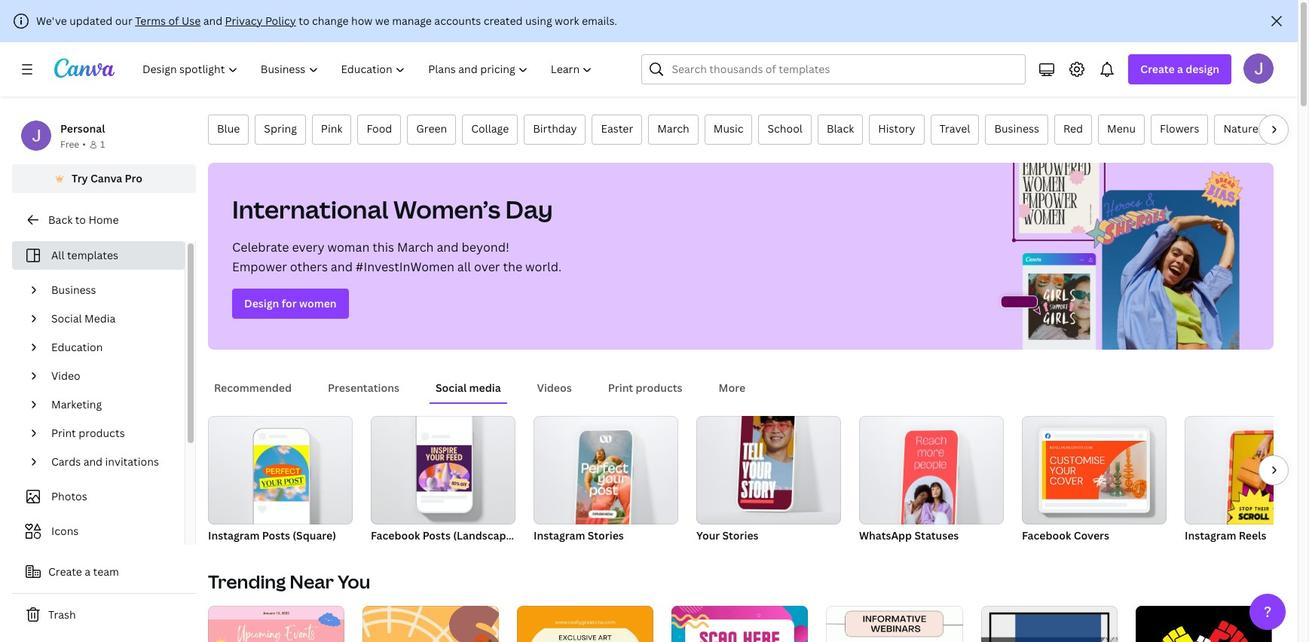 Task type: locate. For each thing, give the bounding box(es) containing it.
social inside social media button
[[436, 381, 467, 395]]

1 posts from the left
[[262, 529, 290, 543]]

instagram reels
[[1185, 529, 1267, 543]]

our
[[115, 14, 132, 28]]

instagram reel image
[[1185, 416, 1310, 525], [1227, 430, 1285, 534]]

social media
[[436, 381, 501, 395]]

business button
[[986, 115, 1049, 145]]

we
[[375, 14, 390, 28]]

0 vertical spatial business link
[[986, 115, 1049, 145]]

1 horizontal spatial march
[[658, 121, 690, 136]]

(square)
[[293, 529, 336, 543]]

1 horizontal spatial print
[[608, 381, 634, 395]]

photos
[[51, 489, 87, 504]]

1 horizontal spatial products
[[636, 381, 683, 395]]

using
[[526, 14, 552, 28]]

print products inside button
[[608, 381, 683, 395]]

instagram for instagram posts (square)
[[208, 529, 260, 543]]

nature
[[1224, 121, 1259, 136]]

terms
[[135, 14, 166, 28]]

easter link
[[592, 115, 643, 145]]

business for business button
[[995, 121, 1040, 136]]

print up cards in the bottom left of the page
[[51, 426, 76, 440]]

business link up "media"
[[45, 276, 176, 305]]

facebook covers link
[[1022, 416, 1167, 546]]

media
[[84, 311, 116, 326]]

to
[[299, 14, 310, 28], [75, 213, 86, 227]]

print products link
[[45, 419, 176, 448]]

1
[[100, 138, 105, 151]]

blue button
[[208, 115, 249, 145]]

green link
[[407, 115, 456, 145]]

create inside create a team button
[[48, 565, 82, 579]]

red button
[[1055, 115, 1093, 145]]

3 instagram from the left
[[1185, 529, 1237, 543]]

a
[[1178, 62, 1184, 76], [85, 565, 91, 579]]

1 vertical spatial create
[[48, 565, 82, 579]]

and down woman
[[331, 259, 353, 275]]

trash
[[48, 608, 76, 622]]

0 horizontal spatial stories
[[588, 529, 624, 543]]

#investinwomen
[[356, 259, 455, 275]]

instagram reels link
[[1185, 416, 1310, 546]]

1 horizontal spatial print products
[[608, 381, 683, 395]]

0 horizontal spatial print
[[51, 426, 76, 440]]

0 horizontal spatial to
[[75, 213, 86, 227]]

videos
[[537, 381, 572, 395]]

1 vertical spatial products
[[79, 426, 125, 440]]

print products button
[[602, 374, 689, 403]]

0 horizontal spatial business link
[[45, 276, 176, 305]]

0 horizontal spatial products
[[79, 426, 125, 440]]

None search field
[[642, 54, 1026, 84]]

2 facebook from the left
[[1022, 529, 1072, 543]]

whatsapp status image
[[860, 416, 1004, 525], [901, 430, 959, 534]]

instagram story image inside instagram stories link
[[576, 430, 633, 534]]

march up #investinwomen
[[397, 239, 434, 256]]

0 horizontal spatial posts
[[262, 529, 290, 543]]

blue link
[[208, 115, 249, 145]]

0 vertical spatial print products
[[608, 381, 683, 395]]

create a team
[[48, 565, 119, 579]]

1 vertical spatial business
[[51, 283, 96, 297]]

privacy policy link
[[225, 14, 296, 28]]

1 vertical spatial print products
[[51, 426, 125, 440]]

march inside "button"
[[658, 121, 690, 136]]

1 vertical spatial a
[[85, 565, 91, 579]]

instagram stories
[[534, 529, 624, 543]]

0 vertical spatial create
[[1141, 62, 1175, 76]]

1 vertical spatial business link
[[45, 276, 176, 305]]

products left more
[[636, 381, 683, 395]]

social for social media
[[51, 311, 82, 326]]

international
[[232, 193, 389, 225]]

facebook for facebook posts (landscape)
[[371, 529, 420, 543]]

march left music
[[658, 121, 690, 136]]

easter
[[601, 121, 634, 136]]

social inside social media link
[[51, 311, 82, 326]]

beyond!
[[462, 239, 510, 256]]

presentations button
[[322, 374, 406, 403]]

design
[[1186, 62, 1220, 76]]

1 vertical spatial march
[[397, 239, 434, 256]]

0 vertical spatial business
[[995, 121, 1040, 136]]

1 horizontal spatial facebook
[[1022, 529, 1072, 543]]

posts left (landscape)
[[423, 529, 451, 543]]

1 vertical spatial print
[[51, 426, 76, 440]]

1 facebook from the left
[[371, 529, 420, 543]]

day
[[506, 193, 553, 225]]

create for create a team
[[48, 565, 82, 579]]

create inside create a design dropdown button
[[1141, 62, 1175, 76]]

cards and invitations
[[51, 455, 159, 469]]

0 horizontal spatial facebook
[[371, 529, 420, 543]]

create down icons
[[48, 565, 82, 579]]

and up all
[[437, 239, 459, 256]]

blue
[[217, 121, 240, 136]]

create left design
[[1141, 62, 1175, 76]]

your stories
[[697, 529, 759, 543]]

1 horizontal spatial instagram
[[534, 529, 585, 543]]

your story image
[[738, 407, 796, 510], [697, 416, 841, 525]]

try
[[72, 171, 88, 185]]

business left red
[[995, 121, 1040, 136]]

history button
[[870, 115, 925, 145]]

0 horizontal spatial march
[[397, 239, 434, 256]]

posts left (square)
[[262, 529, 290, 543]]

1 horizontal spatial create
[[1141, 62, 1175, 76]]

canva
[[90, 171, 122, 185]]

•
[[82, 138, 86, 151]]

print right videos
[[608, 381, 634, 395]]

privacy
[[225, 14, 263, 28]]

0 horizontal spatial instagram
[[208, 529, 260, 543]]

instagram inside instagram reels link
[[1185, 529, 1237, 543]]

a left team
[[85, 565, 91, 579]]

2 posts from the left
[[423, 529, 451, 543]]

products up cards and invitations
[[79, 426, 125, 440]]

a left design
[[1178, 62, 1184, 76]]

photos link
[[21, 483, 176, 511]]

of
[[168, 14, 179, 28]]

instagram up trending
[[208, 529, 260, 543]]

1 vertical spatial social
[[436, 381, 467, 395]]

use
[[182, 14, 201, 28]]

and inside "link"
[[83, 455, 103, 469]]

0 vertical spatial social
[[51, 311, 82, 326]]

social for social media
[[436, 381, 467, 395]]

and right cards in the bottom left of the page
[[83, 455, 103, 469]]

business link
[[986, 115, 1049, 145], [45, 276, 176, 305]]

business
[[995, 121, 1040, 136], [51, 283, 96, 297]]

0 vertical spatial print
[[608, 381, 634, 395]]

0 horizontal spatial print products
[[51, 426, 125, 440]]

posts inside "link"
[[262, 529, 290, 543]]

birthday link
[[524, 115, 586, 145]]

march button
[[649, 115, 699, 145]]

print inside button
[[608, 381, 634, 395]]

2 instagram from the left
[[534, 529, 585, 543]]

a inside button
[[85, 565, 91, 579]]

print products
[[608, 381, 683, 395], [51, 426, 125, 440]]

1 horizontal spatial posts
[[423, 529, 451, 543]]

1 horizontal spatial to
[[299, 14, 310, 28]]

instagram inside instagram stories link
[[534, 529, 585, 543]]

stories
[[588, 529, 624, 543], [723, 529, 759, 543]]

2 stories from the left
[[723, 529, 759, 543]]

1 horizontal spatial social
[[436, 381, 467, 395]]

instagram post (square) image
[[208, 416, 353, 525], [254, 446, 309, 502]]

products for print products button
[[636, 381, 683, 395]]

social up education
[[51, 311, 82, 326]]

facebook post (landscape) image
[[371, 416, 516, 525], [417, 445, 472, 492]]

0 horizontal spatial create
[[48, 565, 82, 579]]

1 horizontal spatial a
[[1178, 62, 1184, 76]]

1 stories from the left
[[588, 529, 624, 543]]

business up social media
[[51, 283, 96, 297]]

instagram posts (square) link
[[208, 416, 353, 546]]

1 horizontal spatial business link
[[986, 115, 1049, 145]]

business inside business button
[[995, 121, 1040, 136]]

easter button
[[592, 115, 643, 145]]

instagram right (landscape)
[[534, 529, 585, 543]]

travel button
[[931, 115, 980, 145]]

business link left red link
[[986, 115, 1049, 145]]

home
[[89, 213, 119, 227]]

0 horizontal spatial business
[[51, 283, 96, 297]]

print for print products link
[[51, 426, 76, 440]]

march
[[658, 121, 690, 136], [397, 239, 434, 256]]

social media link
[[45, 305, 176, 333]]

spring
[[264, 121, 297, 136]]

a inside dropdown button
[[1178, 62, 1184, 76]]

1 horizontal spatial stories
[[723, 529, 759, 543]]

0 vertical spatial products
[[636, 381, 683, 395]]

trending near you
[[208, 569, 371, 594]]

2 horizontal spatial instagram
[[1185, 529, 1237, 543]]

products inside button
[[636, 381, 683, 395]]

social media
[[51, 311, 116, 326]]

presentations
[[328, 381, 400, 395]]

to right 'back'
[[75, 213, 86, 227]]

instagram story image
[[534, 416, 679, 525], [576, 430, 633, 534]]

facebook cover image
[[1022, 416, 1167, 525], [1043, 441, 1147, 500]]

stories for instagram stories
[[588, 529, 624, 543]]

social left the media at the left bottom of page
[[436, 381, 467, 395]]

video
[[51, 369, 80, 383]]

0 vertical spatial to
[[299, 14, 310, 28]]

create for create a design
[[1141, 62, 1175, 76]]

create a design
[[1141, 62, 1220, 76]]

food link
[[358, 115, 401, 145]]

0 vertical spatial a
[[1178, 62, 1184, 76]]

instagram for instagram stories
[[534, 529, 585, 543]]

international women's day image
[[994, 163, 1274, 350]]

jacob simon image
[[1244, 54, 1274, 84]]

products
[[636, 381, 683, 395], [79, 426, 125, 440]]

icons
[[51, 524, 79, 538]]

1 horizontal spatial business
[[995, 121, 1040, 136]]

travel link
[[931, 115, 980, 145]]

and
[[203, 14, 223, 28], [437, 239, 459, 256], [331, 259, 353, 275], [83, 455, 103, 469]]

and right use
[[203, 14, 223, 28]]

0 horizontal spatial social
[[51, 311, 82, 326]]

videos button
[[531, 374, 578, 403]]

a for team
[[85, 565, 91, 579]]

instagram left reels
[[1185, 529, 1237, 543]]

food button
[[358, 115, 401, 145]]

music
[[714, 121, 744, 136]]

the
[[503, 259, 523, 275]]

1 instagram from the left
[[208, 529, 260, 543]]

0 horizontal spatial a
[[85, 565, 91, 579]]

0 vertical spatial march
[[658, 121, 690, 136]]

woman
[[328, 239, 370, 256]]

facebook for facebook covers
[[1022, 529, 1072, 543]]

collage
[[471, 121, 509, 136]]

statuses
[[915, 529, 959, 543]]

top level navigation element
[[133, 54, 606, 84]]

instagram for instagram reels
[[1185, 529, 1237, 543]]

work
[[555, 14, 579, 28]]

instagram inside instagram posts (square) "link"
[[208, 529, 260, 543]]

to right policy
[[299, 14, 310, 28]]



Task type: vqa. For each thing, say whether or not it's contained in the screenshot.
Simple
no



Task type: describe. For each thing, give the bounding box(es) containing it.
how
[[351, 14, 373, 28]]

every
[[292, 239, 325, 256]]

education link
[[45, 333, 176, 362]]

your stories link
[[697, 407, 841, 546]]

birthday button
[[524, 115, 586, 145]]

flowers link
[[1151, 115, 1209, 145]]

print products for print products button
[[608, 381, 683, 395]]

whatsapp
[[860, 529, 912, 543]]

facebook posts (landscape) link
[[371, 416, 516, 546]]

more
[[719, 381, 746, 395]]

nature button
[[1215, 115, 1268, 145]]

pink and blue geometric qr code placement flyer image
[[672, 606, 809, 642]]

back
[[48, 213, 73, 227]]

free
[[60, 138, 79, 151]]

created
[[484, 14, 523, 28]]

colourful african pattern black history month a3 poster image
[[1136, 606, 1273, 642]]

business for bottom business link
[[51, 283, 96, 297]]

menu link
[[1099, 115, 1145, 145]]

history
[[879, 121, 916, 136]]

products for print products link
[[79, 426, 125, 440]]

video link
[[45, 362, 176, 391]]

birthday
[[533, 121, 577, 136]]

menu
[[1108, 121, 1136, 136]]

women's
[[394, 193, 501, 225]]

black
[[827, 121, 854, 136]]

school
[[768, 121, 803, 136]]

music link
[[705, 115, 753, 145]]

try canva pro button
[[12, 164, 196, 193]]

icons link
[[21, 517, 176, 546]]

whatsapp statuses
[[860, 529, 959, 543]]

march inside "celebrate every woman this march and beyond! empower others and #investinwomen all over the world."
[[397, 239, 434, 256]]

team
[[93, 565, 119, 579]]

near
[[290, 569, 334, 594]]

design
[[244, 296, 279, 311]]

this
[[373, 239, 394, 256]]

stories for your stories
[[723, 529, 759, 543]]

black button
[[818, 115, 863, 145]]

history link
[[870, 115, 925, 145]]

covers
[[1074, 529, 1110, 543]]

red
[[1064, 121, 1084, 136]]

spring link
[[255, 115, 306, 145]]

design for women link
[[232, 289, 349, 319]]

facebook covers
[[1022, 529, 1110, 543]]

design for women
[[244, 296, 337, 311]]

invitations
[[105, 455, 159, 469]]

change
[[312, 14, 349, 28]]

your story image inside your stories link
[[738, 407, 796, 510]]

collage link
[[462, 115, 518, 145]]

instagram post (square) image inside instagram posts (square) "link"
[[254, 446, 309, 502]]

yellow simple museum art flyer image
[[517, 606, 654, 642]]

marketing link
[[45, 391, 176, 419]]

others
[[290, 259, 328, 275]]

personal
[[60, 121, 105, 136]]

social media button
[[430, 374, 507, 403]]

media
[[469, 381, 501, 395]]

(landscape)
[[453, 529, 516, 543]]

posts for instagram
[[262, 529, 290, 543]]

grey & blue professional employe handbook booklet image
[[981, 606, 1118, 642]]

pink button
[[312, 115, 352, 145]]

spring button
[[255, 115, 306, 145]]

softball tournament flyer image
[[363, 606, 499, 642]]

food
[[367, 121, 392, 136]]

a for design
[[1178, 62, 1184, 76]]

beige and white informative webinars newsletter image
[[827, 606, 963, 642]]

cards
[[51, 455, 81, 469]]

recommended button
[[208, 374, 298, 403]]

red link
[[1055, 115, 1093, 145]]

facebook posts (landscape)
[[371, 529, 516, 543]]

march link
[[649, 115, 699, 145]]

create a design button
[[1129, 54, 1232, 84]]

for
[[282, 296, 297, 311]]

posts for facebook
[[423, 529, 451, 543]]

1 vertical spatial to
[[75, 213, 86, 227]]

all templates
[[51, 248, 118, 262]]

green
[[416, 121, 447, 136]]

terms of use link
[[135, 14, 201, 28]]

collage button
[[462, 115, 518, 145]]

more button
[[713, 374, 752, 403]]

print products for print products link
[[51, 426, 125, 440]]

pro
[[125, 171, 142, 185]]

instagram stories link
[[534, 416, 679, 546]]

Search search field
[[672, 55, 1017, 84]]

pink beige abstract playful school email newsletter image
[[208, 606, 345, 642]]

school button
[[759, 115, 812, 145]]

education
[[51, 340, 103, 354]]

recommended
[[214, 381, 292, 395]]

world.
[[526, 259, 562, 275]]

travel
[[940, 121, 971, 136]]

templates
[[67, 248, 118, 262]]

back to home
[[48, 213, 119, 227]]

free •
[[60, 138, 86, 151]]

international women's day
[[232, 193, 553, 225]]

print for print products button
[[608, 381, 634, 395]]

flowers
[[1160, 121, 1200, 136]]



